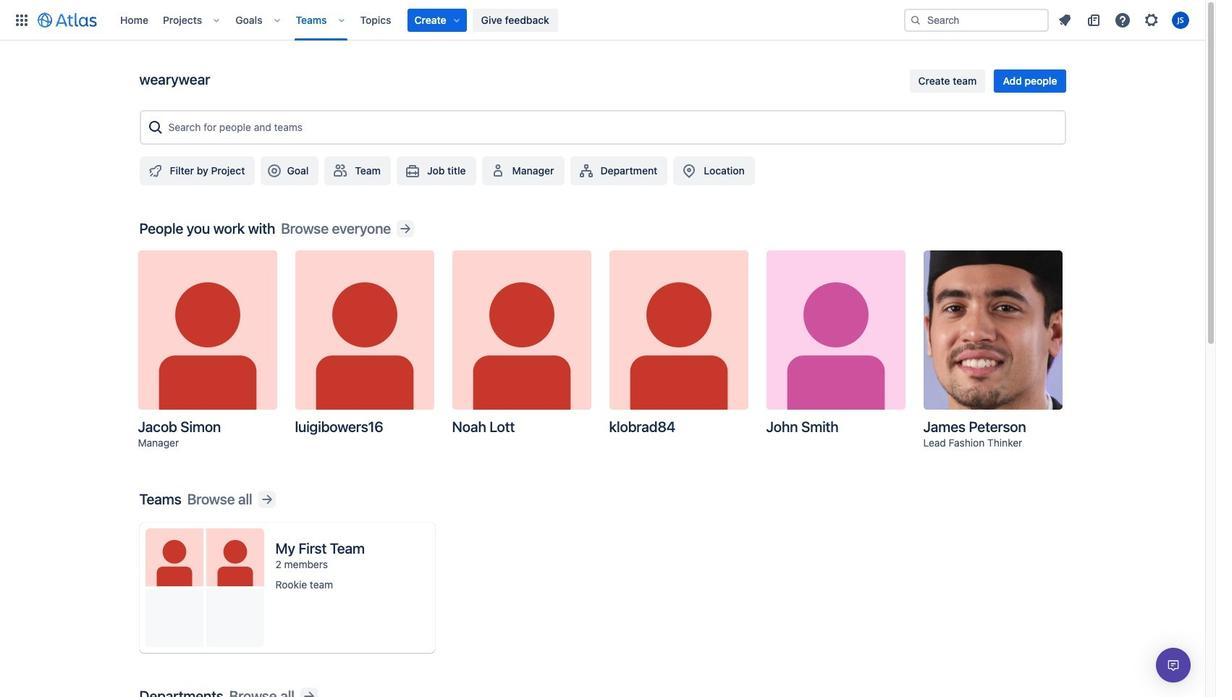 Task type: vqa. For each thing, say whether or not it's contained in the screenshot.
Notifications ICON
yes



Task type: describe. For each thing, give the bounding box(es) containing it.
settings image
[[1144, 11, 1161, 29]]

switch to... image
[[13, 11, 30, 29]]

search image
[[910, 14, 922, 26]]

Search for people and teams field
[[164, 114, 1059, 140]]

0 vertical spatial browse all image
[[258, 491, 276, 508]]

notifications image
[[1057, 11, 1074, 29]]

open intercom messenger image
[[1165, 657, 1183, 674]]



Task type: locate. For each thing, give the bounding box(es) containing it.
search for people and teams image
[[147, 119, 164, 136]]

browse all image
[[258, 491, 276, 508], [300, 688, 318, 698]]

1 vertical spatial browse all image
[[300, 688, 318, 698]]

0 horizontal spatial browse all image
[[258, 491, 276, 508]]

top element
[[9, 0, 905, 40]]

banner
[[0, 0, 1206, 41]]

account image
[[1173, 11, 1190, 29]]

1 horizontal spatial browse all image
[[300, 688, 318, 698]]

browse everyone image
[[397, 220, 414, 238]]

help image
[[1115, 11, 1132, 29]]

Search field
[[905, 8, 1050, 32]]



